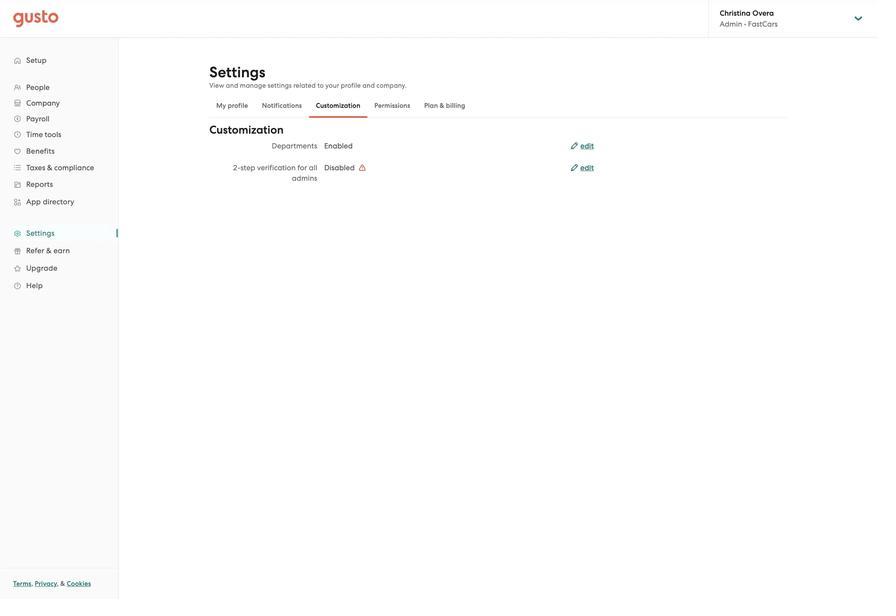 Task type: describe. For each thing, give the bounding box(es) containing it.
cookies
[[67, 581, 91, 588]]

2-
[[233, 164, 241, 172]]

payroll
[[26, 115, 49, 123]]

manage
[[240, 82, 266, 90]]

all
[[309, 164, 317, 172]]

people
[[26, 83, 50, 92]]

& for billing
[[440, 102, 445, 110]]

benefits link
[[9, 143, 109, 159]]

view
[[209, 82, 224, 90]]

enabled
[[324, 142, 353, 150]]

upgrade link
[[9, 261, 109, 276]]

gusto navigation element
[[0, 38, 118, 309]]

disabled
[[324, 164, 357, 172]]

tools
[[45, 130, 61, 139]]

notifications button
[[255, 95, 309, 116]]

plan & billing
[[424, 102, 466, 110]]

my profile
[[216, 102, 248, 110]]

edit button for enabled
[[571, 141, 594, 152]]

reports
[[26, 180, 53, 189]]

overa
[[753, 9, 774, 18]]

1 , from the left
[[31, 581, 33, 588]]

& for earn
[[46, 247, 52, 255]]

setup link
[[9, 52, 109, 68]]

refer
[[26, 247, 44, 255]]

settings tabs tab list
[[209, 94, 786, 118]]

•
[[744, 20, 747, 28]]

departments
[[272, 142, 317, 150]]

directory
[[43, 198, 74, 206]]

settings link
[[9, 226, 109, 241]]

your
[[326, 82, 339, 90]]

home image
[[13, 10, 59, 27]]

list containing people
[[0, 80, 118, 295]]

billing
[[446, 102, 466, 110]]

edit for disabled
[[581, 164, 594, 173]]

plan & billing button
[[417, 95, 473, 116]]

help link
[[9, 278, 109, 294]]

terms , privacy , & cookies
[[13, 581, 91, 588]]

time
[[26, 130, 43, 139]]

terms link
[[13, 581, 31, 588]]

christina overa admin • fastcars
[[720, 9, 778, 28]]

company
[[26, 99, 60, 108]]

0 horizontal spatial customization
[[209, 123, 284, 137]]

earn
[[54, 247, 70, 255]]

fastcars
[[748, 20, 778, 28]]

help
[[26, 282, 43, 290]]

taxes & compliance button
[[9, 160, 109, 176]]

settings view and manage settings related to your profile and company.
[[209, 63, 407, 90]]

app
[[26, 198, 41, 206]]

setup
[[26, 56, 47, 65]]

customization inside 'button'
[[316, 102, 361, 110]]

2 , from the left
[[57, 581, 59, 588]]

permissions
[[375, 102, 410, 110]]

module__icon___go7vc image
[[359, 164, 366, 171]]

profile inside settings view and manage settings related to your profile and company.
[[341, 82, 361, 90]]

permissions button
[[368, 95, 417, 116]]

refer & earn link
[[9, 243, 109, 259]]

company.
[[377, 82, 407, 90]]



Task type: locate. For each thing, give the bounding box(es) containing it.
notifications
[[262, 102, 302, 110]]

2 edit button from the top
[[571, 163, 594, 174]]

time tools button
[[9, 127, 109, 143]]

privacy
[[35, 581, 57, 588]]

2 and from the left
[[363, 82, 375, 90]]

settings up manage
[[209, 63, 265, 81]]

profile right the my
[[228, 102, 248, 110]]

1 horizontal spatial ,
[[57, 581, 59, 588]]

& right taxes in the top of the page
[[47, 164, 52, 172]]

refer & earn
[[26, 247, 70, 255]]

settings
[[268, 82, 292, 90]]

settings inside settings view and manage settings related to your profile and company.
[[209, 63, 265, 81]]

taxes
[[26, 164, 45, 172]]

0 horizontal spatial settings
[[26, 229, 55, 238]]

0 vertical spatial settings
[[209, 63, 265, 81]]

edit for enabled
[[581, 142, 594, 151]]

1 horizontal spatial settings
[[209, 63, 265, 81]]

profile right your on the left
[[341, 82, 361, 90]]

1 vertical spatial settings
[[26, 229, 55, 238]]

admins
[[292, 174, 317, 183]]

verification
[[257, 164, 296, 172]]

to
[[318, 82, 324, 90]]

settings up refer
[[26, 229, 55, 238]]

settings for settings
[[26, 229, 55, 238]]

customization button
[[309, 95, 368, 116]]

0 vertical spatial profile
[[341, 82, 361, 90]]

and left company.
[[363, 82, 375, 90]]

my profile button
[[209, 95, 255, 116]]

,
[[31, 581, 33, 588], [57, 581, 59, 588]]

& for compliance
[[47, 164, 52, 172]]

privacy link
[[35, 581, 57, 588]]

2 edit from the top
[[581, 164, 594, 173]]

list
[[0, 80, 118, 295]]

0 vertical spatial edit button
[[571, 141, 594, 152]]

& left earn
[[46, 247, 52, 255]]

benefits
[[26, 147, 55, 156]]

time tools
[[26, 130, 61, 139]]

app directory
[[26, 198, 74, 206]]

admin
[[720, 20, 743, 28]]

payroll button
[[9, 111, 109, 127]]

step
[[241, 164, 255, 172]]

edit button
[[571, 141, 594, 152], [571, 163, 594, 174]]

1 vertical spatial edit button
[[571, 163, 594, 174]]

my
[[216, 102, 226, 110]]

cookies button
[[67, 579, 91, 590]]

1 horizontal spatial and
[[363, 82, 375, 90]]

, left cookies button
[[57, 581, 59, 588]]

0 horizontal spatial and
[[226, 82, 238, 90]]

0 vertical spatial customization
[[316, 102, 361, 110]]

and
[[226, 82, 238, 90], [363, 82, 375, 90]]

profile
[[341, 82, 361, 90], [228, 102, 248, 110]]

1 horizontal spatial profile
[[341, 82, 361, 90]]

& inside dropdown button
[[47, 164, 52, 172]]

1 vertical spatial edit
[[581, 164, 594, 173]]

0 vertical spatial edit
[[581, 142, 594, 151]]

and right view
[[226, 82, 238, 90]]

& inside 'link'
[[46, 247, 52, 255]]

edit button for disabled
[[571, 163, 594, 174]]

settings for settings view and manage settings related to your profile and company.
[[209, 63, 265, 81]]

2-step verification for all admins
[[233, 164, 317, 183]]

reports link
[[9, 177, 109, 192]]

plan
[[424, 102, 438, 110]]

&
[[440, 102, 445, 110], [47, 164, 52, 172], [46, 247, 52, 255], [60, 581, 65, 588]]

company button
[[9, 95, 109, 111]]

people button
[[9, 80, 109, 95]]

christina
[[720, 9, 751, 18]]

settings
[[209, 63, 265, 81], [26, 229, 55, 238]]

& inside button
[[440, 102, 445, 110]]

1 vertical spatial customization
[[209, 123, 284, 137]]

compliance
[[54, 164, 94, 172]]

profile inside button
[[228, 102, 248, 110]]

edit
[[581, 142, 594, 151], [581, 164, 594, 173]]

upgrade
[[26, 264, 57, 273]]

app directory link
[[9, 194, 109, 210]]

taxes & compliance
[[26, 164, 94, 172]]

1 vertical spatial profile
[[228, 102, 248, 110]]

terms
[[13, 581, 31, 588]]

related
[[294, 82, 316, 90]]

customization down my profile
[[209, 123, 284, 137]]

& right plan
[[440, 102, 445, 110]]

customization down your on the left
[[316, 102, 361, 110]]

1 edit button from the top
[[571, 141, 594, 152]]

for
[[298, 164, 307, 172]]

0 horizontal spatial profile
[[228, 102, 248, 110]]

1 edit from the top
[[581, 142, 594, 151]]

settings inside list
[[26, 229, 55, 238]]

, left privacy link at left bottom
[[31, 581, 33, 588]]

& left cookies button
[[60, 581, 65, 588]]

1 and from the left
[[226, 82, 238, 90]]

0 horizontal spatial ,
[[31, 581, 33, 588]]

customization
[[316, 102, 361, 110], [209, 123, 284, 137]]

1 horizontal spatial customization
[[316, 102, 361, 110]]



Task type: vqa. For each thing, say whether or not it's contained in the screenshot.
EDIT related to Enabled
yes



